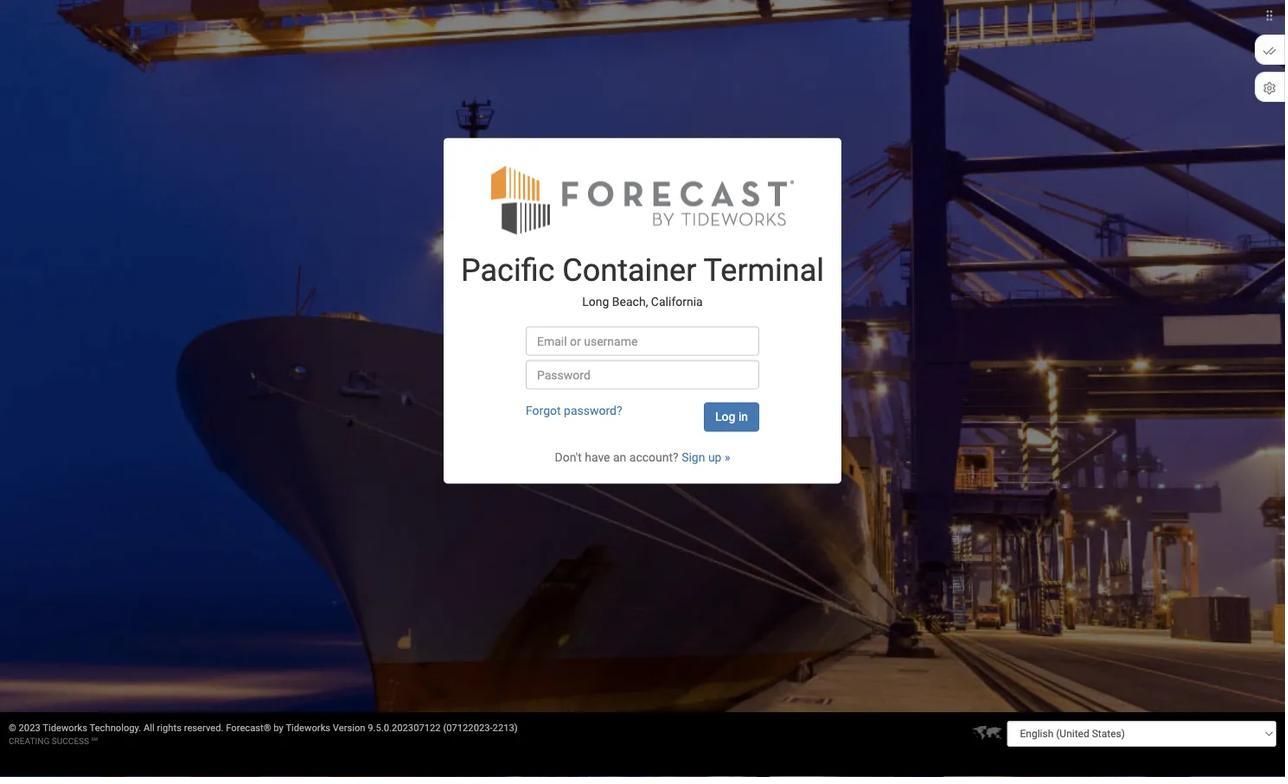 Task type: describe. For each thing, give the bounding box(es) containing it.
1 tideworks from the left
[[43, 723, 87, 734]]

forecast® by tideworks image
[[491, 164, 794, 236]]

forgot password? log in
[[526, 404, 748, 425]]

(07122023-
[[443, 723, 493, 734]]

account?
[[630, 451, 679, 465]]

9.5.0.202307122
[[368, 723, 441, 734]]

forgot password? link
[[526, 404, 623, 418]]

log
[[716, 410, 736, 425]]

© 2023 tideworks technology. all rights reserved. forecast® by tideworks version 9.5.0.202307122 (07122023-2213) creating success ℠
[[9, 723, 518, 747]]

version
[[333, 723, 366, 734]]

technology.
[[90, 723, 141, 734]]

log in button
[[704, 403, 760, 432]]

password?
[[564, 404, 623, 418]]

forecast®
[[226, 723, 271, 734]]

all
[[144, 723, 155, 734]]

2 tideworks from the left
[[286, 723, 331, 734]]

Password password field
[[526, 360, 760, 390]]

2023
[[19, 723, 40, 734]]

an
[[613, 451, 627, 465]]

california
[[651, 295, 703, 310]]

»
[[725, 451, 731, 465]]

pacific
[[461, 252, 555, 289]]

long
[[583, 295, 610, 310]]

creating
[[9, 736, 50, 747]]

©
[[9, 723, 16, 734]]

in
[[739, 410, 748, 425]]

have
[[585, 451, 610, 465]]



Task type: locate. For each thing, give the bounding box(es) containing it.
rights
[[157, 723, 182, 734]]

success
[[52, 736, 89, 747]]

pacific container terminal long beach, california
[[461, 252, 825, 310]]

1 horizontal spatial tideworks
[[286, 723, 331, 734]]

tideworks up success
[[43, 723, 87, 734]]

beach,
[[613, 295, 648, 310]]

sign
[[682, 451, 706, 465]]

terminal
[[704, 252, 825, 289]]

forgot
[[526, 404, 561, 418]]

2213)
[[493, 723, 518, 734]]

by
[[274, 723, 284, 734]]

container
[[563, 252, 697, 289]]

up
[[709, 451, 722, 465]]

don't have an account? sign up »
[[555, 451, 731, 465]]

0 horizontal spatial tideworks
[[43, 723, 87, 734]]

tideworks
[[43, 723, 87, 734], [286, 723, 331, 734]]

tideworks right 'by'
[[286, 723, 331, 734]]

℠
[[91, 736, 98, 747]]

sign up » link
[[682, 451, 731, 465]]

reserved.
[[184, 723, 224, 734]]

don't
[[555, 451, 582, 465]]

Email or username text field
[[526, 327, 760, 356]]



Task type: vqa. For each thing, say whether or not it's contained in the screenshot.
Forecast® by Tideworks IMAGE
yes



